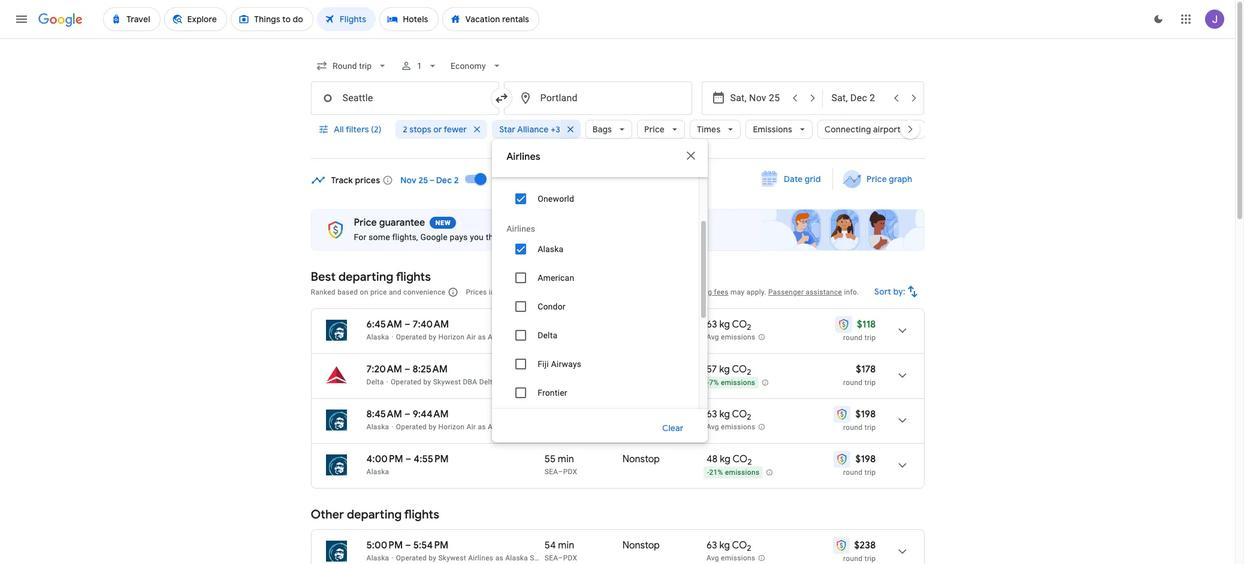 Task type: describe. For each thing, give the bounding box(es) containing it.
departing for best
[[339, 270, 393, 285]]

$198 for 48
[[856, 454, 876, 466]]

flights,
[[392, 233, 418, 242]]

emissions for $198
[[721, 423, 756, 432]]

4 round from the top
[[843, 469, 863, 477]]

$198 for 63
[[856, 409, 876, 421]]

skywest for airlines
[[438, 554, 466, 563]]

57 kg co 2
[[707, 364, 751, 378]]

total duration 55 min. element for 63
[[545, 319, 623, 333]]

– left 8:25 am text box
[[404, 364, 410, 376]]

operated by horizon air as alaska horizon for 6:45 am – 7:40 am
[[396, 333, 539, 342]]

taxes
[[545, 288, 563, 297]]

bags
[[593, 124, 612, 135]]

avg emissions for $118
[[707, 333, 756, 342]]

next image
[[896, 115, 925, 144]]

operated for 5:54 pm
[[396, 554, 427, 563]]

hr
[[551, 364, 560, 376]]

sort by:
[[874, 287, 905, 297]]

by:
[[893, 287, 905, 297]]

– inside 55 min sea –
[[558, 333, 563, 342]]

2 you from the left
[[629, 233, 642, 242]]

118 US dollars text field
[[857, 319, 876, 331]]

2 63 from the top
[[707, 409, 717, 421]]

198 US dollars text field
[[856, 409, 876, 421]]

optional
[[626, 288, 655, 297]]

leaves seattle-tacoma international airport at 6:45 am on saturday, november 25 and arrives at portland international airport at 7:40 am on saturday, november 25. element
[[367, 319, 449, 331]]

fewer
[[444, 124, 467, 135]]

2 the from the left
[[549, 233, 561, 242]]

7:40 am
[[413, 319, 449, 331]]

connection
[[499, 378, 537, 387]]

– right departure time: 6:45 am. text field
[[405, 319, 410, 331]]

flight details. leaves seattle-tacoma international airport at 4:00 pm on saturday, november 25 and arrives at portland international airport at 4:55 pm on saturday, november 25. image
[[888, 451, 917, 480]]

- for 57
[[707, 379, 709, 387]]

8:45 am – 9:44 am
[[367, 409, 449, 421]]

grid
[[805, 174, 821, 185]]

4:00 pm – 4:55 pm alaska
[[367, 454, 449, 477]]

54
[[545, 540, 556, 552]]

nonstop for 55 min
[[623, 454, 660, 466]]

pdx for 54 min
[[563, 554, 577, 563]]

charges
[[657, 288, 683, 297]]

2 inside find the best price region
[[454, 175, 459, 186]]

leaves seattle-tacoma international airport at 8:45 am on saturday, november 25 and arrives at portland international airport at 9:44 am on saturday, november 25. element
[[367, 409, 449, 421]]

airports
[[873, 124, 905, 135]]

by for 5:54 pm
[[429, 554, 436, 563]]

alaska down include
[[488, 333, 511, 342]]

Departure time: 6:45 AM. text field
[[367, 319, 402, 331]]

round inside $178 round trip
[[843, 379, 863, 387]]

(2)
[[371, 124, 381, 135]]

airways
[[551, 360, 582, 369]]

238 US dollars text field
[[855, 540, 876, 552]]

total duration 55 min. element for 48
[[545, 454, 623, 468]]

57
[[707, 364, 717, 376]]

convenience
[[403, 288, 446, 297]]

Departure time: 8:45 AM. text field
[[367, 409, 402, 421]]

price button
[[637, 115, 685, 144]]

by for 7:40 am
[[429, 333, 436, 342]]

air for 9:44 am
[[467, 423, 476, 432]]

25 – dec
[[419, 175, 452, 186]]

passenger assistance button
[[768, 288, 842, 297]]

as for 7:40 am
[[478, 333, 486, 342]]

learn more about tracked prices image
[[383, 175, 393, 186]]

min for 59 min
[[558, 409, 574, 421]]

alliance
[[517, 124, 549, 135]]

2 stops or fewer button
[[396, 115, 487, 144]]

55 min sea – pdx
[[545, 454, 577, 477]]

round for 7:40 am
[[843, 334, 863, 342]]

round trip for 6:45 am – 7:40 am
[[843, 334, 876, 342]]

for
[[588, 288, 597, 297]]

flight details. leaves seattle-tacoma international airport at 8:45 am on saturday, november 25 and arrives at portland international airport at 9:44 am on saturday, november 25. image
[[888, 406, 917, 435]]

prices
[[466, 288, 487, 297]]

6:45 am
[[367, 319, 402, 331]]

dates
[[529, 175, 551, 186]]

2 for 8:25 am
[[747, 368, 751, 378]]

Arrival time: 4:55 PM. text field
[[414, 454, 449, 466]]

1 nonstop flight. element from the top
[[623, 409, 660, 423]]

min for 54 min sea – pdx
[[558, 540, 574, 552]]

9:44 am
[[413, 409, 449, 421]]

1 horizontal spatial delta
[[479, 378, 497, 387]]

may
[[731, 288, 745, 297]]

any
[[511, 175, 527, 186]]

min for 55 min sea –
[[558, 319, 574, 331]]

alaska down 8:45 am text field
[[367, 423, 389, 432]]

sea inside 55 min sea – pdx
[[545, 468, 558, 477]]

round for 9:44 am
[[843, 424, 863, 432]]

swap origin and destination. image
[[494, 91, 509, 105]]

1 for 1 hr 5 min
[[545, 364, 548, 376]]

price for price
[[644, 124, 665, 135]]

avg emissions for $238
[[707, 555, 756, 563]]

other departing flights
[[311, 508, 439, 523]]

based
[[338, 288, 358, 297]]

air for 7:40 am
[[467, 333, 476, 342]]

ranked based on price and convenience
[[311, 288, 446, 297]]

trip for 5:00 pm – 5:54 pm
[[865, 555, 876, 563]]

new
[[435, 219, 451, 227]]

all filters (2) button
[[311, 115, 391, 144]]

8:25 am
[[413, 364, 448, 376]]

4:00 pm
[[367, 454, 403, 466]]

2 fees from the left
[[714, 288, 729, 297]]

airlines inside main content
[[468, 554, 494, 563]]

flight details. leaves seattle-tacoma international airport at 6:45 am on saturday, november 25 and arrives at portland international airport at 7:40 am on saturday, november 25. image
[[888, 316, 917, 345]]

Departure time: 7:20 AM. text field
[[367, 364, 402, 376]]

total duration 54 min. element
[[545, 540, 623, 554]]

graph
[[889, 174, 913, 185]]

kg for 5:00 pm – 5:54 pm
[[720, 540, 730, 552]]

2 avg from the top
[[707, 423, 719, 432]]

date grid
[[784, 174, 821, 185]]

horizon down frontier
[[513, 423, 539, 432]]

$178 round trip
[[843, 364, 876, 387]]

find the best price region
[[311, 165, 925, 200]]

connecting airports
[[825, 124, 905, 135]]

star alliance +3 button
[[492, 115, 581, 144]]

Arrival time: 7:40 AM. text field
[[413, 319, 449, 331]]

passenger
[[768, 288, 804, 297]]

59 min
[[545, 409, 574, 421]]

co for 7:20 am – 8:25 am
[[732, 364, 747, 376]]

horizon down 9:44 am
[[438, 423, 465, 432]]

condor
[[538, 302, 566, 312]]

– inside 55 min sea – pdx
[[558, 468, 563, 477]]

Arrival time: 5:54 PM. text field
[[413, 540, 449, 552]]

2 for 7:40 am
[[747, 323, 751, 333]]

adult.
[[605, 288, 624, 297]]

book.
[[645, 233, 666, 242]]

55 min sea –
[[545, 319, 574, 342]]

price graph button
[[836, 168, 922, 190]]

price for price guarantee
[[354, 217, 377, 229]]

1 vertical spatial 1
[[599, 288, 603, 297]]

1 you from the left
[[470, 233, 484, 242]]

-21% emissions
[[707, 469, 760, 477]]

sea for 5:00 pm – 5:54 pm
[[545, 554, 558, 563]]

– inside 54 min sea – pdx
[[558, 554, 563, 563]]

7%
[[709, 379, 719, 387]]

alaska down connection
[[488, 423, 511, 432]]

horizon up fiji
[[513, 333, 539, 342]]

2 inside popup button
[[403, 124, 408, 135]]

round for 5:54 pm
[[843, 555, 863, 563]]

$118
[[857, 319, 876, 331]]

connecting airports button
[[818, 115, 926, 144]]

1 vertical spatial price
[[370, 288, 387, 297]]

54 min sea – pdx
[[545, 540, 577, 563]]

date
[[784, 174, 803, 185]]

2 for 9:44 am
[[747, 413, 751, 423]]

operated by skywest airlines as alaska skywest
[[396, 554, 559, 563]]

co for 5:00 pm – 5:54 pm
[[732, 540, 747, 552]]

alaska left "skywest"
[[505, 554, 528, 563]]

alaska down "6:45 am"
[[367, 333, 389, 342]]

avg emissions for $198
[[707, 423, 756, 432]]

any dates
[[511, 175, 551, 186]]

required
[[515, 288, 543, 297]]

7:20 am – 8:25 am
[[367, 364, 448, 376]]

skywest for dba
[[433, 378, 461, 387]]

trip for 8:45 am – 9:44 am
[[865, 424, 876, 432]]

other
[[311, 508, 344, 523]]

ranked
[[311, 288, 336, 297]]

track
[[331, 175, 353, 186]]

– left 5:54 pm text field
[[405, 540, 411, 552]]

guarantee
[[379, 217, 425, 229]]

round trip for 5:00 pm – 5:54 pm
[[843, 555, 876, 563]]

flights for best departing flights
[[396, 270, 431, 285]]

co for 8:45 am – 9:44 am
[[732, 409, 747, 421]]

some
[[369, 233, 390, 242]]

include
[[489, 288, 513, 297]]

sort
[[874, 287, 891, 297]]

stops
[[410, 124, 431, 135]]

21%
[[709, 469, 723, 477]]

- for 48
[[707, 469, 709, 477]]



Task type: vqa. For each thing, say whether or not it's contained in the screenshot.
Show Street View coverage image
no



Task type: locate. For each thing, give the bounding box(es) containing it.
1 round trip from the top
[[843, 334, 876, 342]]

1 air from the top
[[467, 333, 476, 342]]

round trip down $198 text box
[[843, 469, 876, 477]]

2 inside 57 kg co 2
[[747, 368, 751, 378]]

1 vertical spatial operated by horizon air as alaska horizon
[[396, 423, 539, 432]]

1 inside popup button
[[417, 61, 422, 71]]

1 button
[[395, 52, 443, 80]]

clear
[[663, 423, 684, 434]]

0 vertical spatial nonstop flight. element
[[623, 409, 660, 423]]

1 fees from the left
[[571, 288, 586, 297]]

by down the 8:25 am
[[423, 378, 431, 387]]

pdx inside 55 min sea – pdx
[[563, 468, 577, 477]]

round trip for 8:45 am – 9:44 am
[[843, 424, 876, 432]]

2 vertical spatial avg
[[707, 555, 719, 563]]

air down dba
[[467, 423, 476, 432]]

alaska down 5:00 pm
[[367, 554, 389, 563]]

pdx inside 54 min sea – pdx
[[563, 554, 577, 563]]

leaves seattle-tacoma international airport at 4:00 pm on saturday, november 25 and arrives at portland international airport at 4:55 pm on saturday, november 25. element
[[367, 454, 449, 466]]

0 vertical spatial price
[[563, 233, 582, 242]]

-
[[707, 379, 709, 387], [707, 469, 709, 477]]

1 pdx from the top
[[563, 468, 577, 477]]

0 vertical spatial airlines
[[507, 151, 540, 163]]

delta down departure time: 7:20 am. text field
[[367, 378, 384, 387]]

2 operated by horizon air as alaska horizon from the top
[[396, 423, 539, 432]]

2 vertical spatial 63
[[707, 540, 717, 552]]

flights up convenience
[[396, 270, 431, 285]]

bag
[[700, 288, 712, 297]]

0 vertical spatial $198
[[856, 409, 876, 421]]

1 and from the left
[[389, 288, 401, 297]]

1 vertical spatial -
[[707, 469, 709, 477]]

as down prices
[[478, 333, 486, 342]]

best
[[311, 270, 336, 285]]

2 pdx from the top
[[563, 554, 577, 563]]

48 kg co 2
[[707, 454, 752, 468]]

– down 59 min
[[558, 468, 563, 477]]

by down the arrival time: 9:44 am. text box
[[429, 423, 436, 432]]

2 vertical spatial nonstop
[[623, 540, 660, 552]]

delta right dba
[[479, 378, 497, 387]]

emissions for $238
[[721, 555, 756, 563]]

operated for 7:40 am
[[396, 333, 427, 342]]

main content containing best departing flights
[[311, 165, 925, 565]]

min inside 54 min sea – pdx
[[558, 540, 574, 552]]

co inside '48 kg co 2'
[[733, 454, 748, 466]]

fees right bag at the right bottom of page
[[714, 288, 729, 297]]

emissions
[[753, 124, 792, 135]]

1 horizontal spatial fees
[[714, 288, 729, 297]]

3 nonstop flight. element from the top
[[623, 540, 660, 554]]

round down $118
[[843, 334, 863, 342]]

2 63 kg co 2 from the top
[[707, 409, 751, 423]]

1 63 from the top
[[707, 319, 717, 331]]

2 horizontal spatial price
[[867, 174, 887, 185]]

5 round from the top
[[843, 555, 863, 563]]

after
[[608, 233, 627, 242]]

-7% emissions
[[707, 379, 755, 387]]

0 horizontal spatial 1
[[417, 61, 422, 71]]

2 - from the top
[[707, 469, 709, 477]]

google
[[420, 233, 448, 242]]

1 the from the left
[[486, 233, 498, 242]]

63 kg co 2 for $118
[[707, 319, 751, 333]]

0 vertical spatial avg emissions
[[707, 333, 756, 342]]

round down 238 us dollars text field
[[843, 555, 863, 563]]

fees right + at bottom left
[[571, 288, 586, 297]]

+
[[565, 288, 569, 297]]

price left graph
[[867, 174, 887, 185]]

2 vertical spatial price
[[354, 217, 377, 229]]

1 vertical spatial $198
[[856, 454, 876, 466]]

filters
[[345, 124, 369, 135]]

1 vertical spatial nonstop
[[623, 454, 660, 466]]

times button
[[690, 115, 741, 144]]

avg for 54 min
[[707, 555, 719, 563]]

alaska down "if"
[[538, 245, 564, 254]]

leaves seattle-tacoma international airport at 7:20 am on saturday, november 25 and arrives at portland international airport at 8:25 am on saturday, november 25. element
[[367, 364, 448, 376]]

if
[[541, 233, 547, 242]]

nonstop flight. element for 54 min
[[623, 540, 660, 554]]

None text field
[[311, 82, 499, 115], [504, 82, 692, 115], [311, 82, 499, 115], [504, 82, 692, 115]]

Arrival time: 9:44 AM. text field
[[413, 409, 449, 421]]

55 inside 55 min sea – pdx
[[545, 454, 556, 466]]

55 inside 55 min sea –
[[545, 319, 556, 331]]

total duration 55 min. element down for
[[545, 319, 623, 333]]

price up for
[[354, 217, 377, 229]]

min down condor
[[558, 319, 574, 331]]

price inside popup button
[[644, 124, 665, 135]]

as for 9:44 am
[[478, 423, 486, 432]]

pdx for 55 min
[[563, 468, 577, 477]]

$198 left flight details. leaves seattle-tacoma international airport at 8:45 am on saturday, november 25 and arrives at portland international airport at 9:44 am on saturday, november 25. icon
[[856, 409, 876, 421]]

trip inside $178 round trip
[[865, 379, 876, 387]]

min right 59 at left bottom
[[558, 409, 574, 421]]

skywest down 5:54 pm
[[438, 554, 466, 563]]

3 sea from the top
[[545, 554, 558, 563]]

New feature text field
[[430, 217, 456, 229]]

operated by horizon air as alaska horizon for 8:45 am – 9:44 am
[[396, 423, 539, 432]]

3 round trip from the top
[[843, 469, 876, 477]]

min inside 55 min sea – pdx
[[558, 454, 574, 466]]

nonstop for 54 min
[[623, 540, 660, 552]]

departing for other
[[347, 508, 402, 523]]

– up fiji airways
[[558, 333, 563, 342]]

 image
[[386, 378, 388, 387]]

sea up fiji airways
[[545, 333, 558, 342]]

for
[[354, 233, 366, 242]]

total duration 59 min. element
[[545, 409, 623, 423]]

none search field containing airlines
[[311, 52, 926, 565]]

alaska inside search box
[[538, 245, 564, 254]]

$198
[[856, 409, 876, 421], [856, 454, 876, 466]]

price inside button
[[867, 174, 887, 185]]

2 55 from the top
[[545, 454, 556, 466]]

4 trip from the top
[[865, 469, 876, 477]]

operated by horizon air as alaska horizon down the arrival time: 9:44 am. text box
[[396, 423, 539, 432]]

2 total duration 55 min. element from the top
[[545, 454, 623, 468]]

price guarantee
[[354, 217, 425, 229]]

trip down 198 us dollars text field
[[865, 424, 876, 432]]

delta inside search box
[[538, 331, 558, 340]]

1 operated by horizon air as alaska horizon from the top
[[396, 333, 539, 342]]

round trip down 238 us dollars text field
[[843, 555, 876, 563]]

3 trip from the top
[[865, 424, 876, 432]]

0 vertical spatial 63
[[707, 319, 717, 331]]

the left the difference
[[486, 233, 498, 242]]

round down 198 us dollars text field
[[843, 424, 863, 432]]

operated by horizon air as alaska horizon down arrival time: 7:40 am. text box
[[396, 333, 539, 342]]

clear button
[[648, 414, 698, 443]]

trip down 238 us dollars text field
[[865, 555, 876, 563]]

0 horizontal spatial price
[[354, 217, 377, 229]]

bag fees button
[[700, 288, 729, 297]]

2 avg emissions from the top
[[707, 423, 756, 432]]

skywest down 8:25 am text box
[[433, 378, 461, 387]]

2
[[403, 124, 408, 135], [454, 175, 459, 186], [747, 323, 751, 333], [747, 368, 751, 378], [747, 413, 751, 423], [748, 457, 752, 468], [747, 544, 751, 554]]

price
[[563, 233, 582, 242], [370, 288, 387, 297]]

0 vertical spatial flights
[[396, 270, 431, 285]]

Arrival time: 8:25 AM. text field
[[413, 364, 448, 376]]

2 inside '48 kg co 2'
[[748, 457, 752, 468]]

1 avg emissions from the top
[[707, 333, 756, 342]]

and
[[389, 288, 401, 297], [685, 288, 698, 297]]

kg for 6:45 am – 7:40 am
[[720, 319, 730, 331]]

co
[[732, 319, 747, 331], [732, 364, 747, 376], [732, 409, 747, 421], [733, 454, 748, 466], [732, 540, 747, 552]]

operated by horizon air as alaska horizon
[[396, 333, 539, 342], [396, 423, 539, 432]]

1 vertical spatial air
[[467, 423, 476, 432]]

min inside total duration 59 min. element
[[558, 409, 574, 421]]

as left "skywest"
[[495, 554, 503, 563]]

sea down 59 at left bottom
[[545, 468, 558, 477]]

8:45 am
[[367, 409, 402, 421]]

1 vertical spatial avg
[[707, 423, 719, 432]]

0 vertical spatial as
[[478, 333, 486, 342]]

2 horizontal spatial 1
[[599, 288, 603, 297]]

2 vertical spatial sea
[[545, 554, 558, 563]]

oneworld only image
[[637, 408, 685, 436]]

total duration 55 min. element
[[545, 319, 623, 333], [545, 454, 623, 468]]

1 vertical spatial departing
[[347, 508, 402, 523]]

by for 9:44 am
[[429, 423, 436, 432]]

difference
[[500, 233, 539, 242]]

None field
[[311, 55, 393, 77], [446, 55, 507, 77], [311, 55, 393, 77], [446, 55, 507, 77]]

– left 4:55 pm text box
[[406, 454, 411, 466]]

0 horizontal spatial and
[[389, 288, 401, 297]]

63 kg co 2 for $238
[[707, 540, 751, 554]]

price
[[644, 124, 665, 135], [867, 174, 887, 185], [354, 217, 377, 229]]

delta down condor
[[538, 331, 558, 340]]

1 vertical spatial airlines
[[507, 224, 535, 234]]

55 for 4:55 pm
[[545, 454, 556, 466]]

you right after at the top of page
[[629, 233, 642, 242]]

all
[[334, 124, 344, 135]]

operated for 9:44 am
[[396, 423, 427, 432]]

and left bag at the right bottom of page
[[685, 288, 698, 297]]

on
[[360, 288, 368, 297]]

trip down 178 us dollars text box
[[865, 379, 876, 387]]

sea inside 54 min sea – pdx
[[545, 554, 558, 563]]

sort by: button
[[870, 278, 925, 306]]

trip down $198 text box
[[865, 469, 876, 477]]

3 63 from the top
[[707, 540, 717, 552]]

$238
[[855, 540, 876, 552]]

4:55 pm
[[414, 454, 449, 466]]

1 hr 5 min
[[545, 364, 586, 376]]

by down 5:54 pm
[[429, 554, 436, 563]]

1 horizontal spatial 1
[[545, 364, 548, 376]]

horizon down 7:40 am
[[438, 333, 465, 342]]

round down $198 text box
[[843, 469, 863, 477]]

7:20 am
[[367, 364, 402, 376]]

0 vertical spatial -
[[707, 379, 709, 387]]

apply.
[[747, 288, 767, 297]]

2 nonstop flight. element from the top
[[623, 454, 660, 468]]

and down "best departing flights"
[[389, 288, 401, 297]]

main content
[[311, 165, 925, 565]]

nonstop
[[623, 409, 660, 421], [623, 454, 660, 466], [623, 540, 660, 552]]

alaska
[[538, 245, 564, 254], [367, 333, 389, 342], [488, 333, 511, 342], [367, 423, 389, 432], [488, 423, 511, 432], [367, 468, 389, 477], [367, 554, 389, 563], [505, 554, 528, 563]]

you
[[470, 233, 484, 242], [629, 233, 642, 242]]

0 vertical spatial 1
[[417, 61, 422, 71]]

flight details. leaves seattle-tacoma international airport at 7:20 am on saturday, november 25 and arrives at portland international airport at 8:25 am on saturday, november 25. image
[[888, 361, 917, 390]]

kg inside 57 kg co 2
[[719, 364, 730, 376]]

price left drops
[[563, 233, 582, 242]]

co inside 57 kg co 2
[[732, 364, 747, 376]]

3 round from the top
[[843, 424, 863, 432]]

0 horizontal spatial fees
[[571, 288, 586, 297]]

1 total duration 55 min. element from the top
[[545, 319, 623, 333]]

6:45 am – 7:40 am
[[367, 319, 449, 331]]

2 for 5:54 pm
[[747, 544, 751, 554]]

prices include required taxes + fees for 1 adult. optional charges and bag fees may apply. passenger assistance
[[466, 288, 842, 297]]

0 vertical spatial total duration 55 min. element
[[545, 319, 623, 333]]

as down operated by skywest dba delta connection
[[478, 423, 486, 432]]

alaska down "departure time: 4:00 pm." text field
[[367, 468, 389, 477]]

sea inside 55 min sea –
[[545, 333, 558, 342]]

1 horizontal spatial and
[[685, 288, 698, 297]]

flight details. leaves seattle-tacoma international airport at 5:00 pm on saturday, november 25 and arrives at portland international airport at 5:54 pm on saturday, november 25. image
[[888, 538, 917, 565]]

55 down 59 at left bottom
[[545, 454, 556, 466]]

nonstop flight. element
[[623, 409, 660, 423], [623, 454, 660, 468], [623, 540, 660, 554]]

1 vertical spatial 55
[[545, 454, 556, 466]]

 image inside main content
[[386, 378, 388, 387]]

1 vertical spatial pdx
[[563, 554, 577, 563]]

operated down leaves seattle-tacoma international airport at 7:20 am on saturday, november 25 and arrives at portland international airport at 8:25 am on saturday, november 25. element
[[391, 378, 421, 387]]

round down 178 us dollars text box
[[843, 379, 863, 387]]

1 63 kg co 2 from the top
[[707, 319, 751, 333]]

round trip
[[843, 334, 876, 342], [843, 424, 876, 432], [843, 469, 876, 477], [843, 555, 876, 563]]

min inside 55 min sea –
[[558, 319, 574, 331]]

1 vertical spatial total duration 55 min. element
[[545, 454, 623, 468]]

0 vertical spatial avg
[[707, 333, 719, 342]]

$198 left flight details. leaves seattle-tacoma international airport at 4:00 pm on saturday, november 25 and arrives at portland international airport at 4:55 pm on saturday, november 25. icon
[[856, 454, 876, 466]]

1 trip from the top
[[865, 334, 876, 342]]

3 avg emissions from the top
[[707, 555, 756, 563]]

–
[[405, 319, 410, 331], [558, 333, 563, 342], [404, 364, 410, 376], [405, 409, 410, 421], [406, 454, 411, 466], [558, 468, 563, 477], [405, 540, 411, 552], [558, 554, 563, 563]]

round
[[843, 334, 863, 342], [843, 379, 863, 387], [843, 424, 863, 432], [843, 469, 863, 477], [843, 555, 863, 563]]

Return text field
[[832, 82, 887, 114]]

operated down '6:45 am – 7:40 am'
[[396, 333, 427, 342]]

0 vertical spatial pdx
[[563, 468, 577, 477]]

skywest
[[530, 554, 559, 563]]

nov 25 – dec 2
[[401, 175, 459, 186]]

178 US dollars text field
[[856, 364, 876, 376]]

operated down 5:00 pm – 5:54 pm
[[396, 554, 427, 563]]

loading results progress bar
[[0, 38, 1235, 41]]

- down 48 on the right bottom
[[707, 469, 709, 477]]

kg for 8:45 am – 9:44 am
[[720, 409, 730, 421]]

0 vertical spatial price
[[644, 124, 665, 135]]

flights up 5:54 pm
[[404, 508, 439, 523]]

avg for 55 min
[[707, 333, 719, 342]]

1 vertical spatial price
[[867, 174, 887, 185]]

– down total duration 54 min. element
[[558, 554, 563, 563]]

0 vertical spatial skywest
[[433, 378, 461, 387]]

1 $198 from the top
[[856, 409, 876, 421]]

2 air from the top
[[467, 423, 476, 432]]

you right the pays
[[470, 233, 484, 242]]

price right on
[[370, 288, 387, 297]]

1 vertical spatial 63 kg co 2
[[707, 409, 751, 423]]

leaves seattle-tacoma international airport at 5:00 pm on saturday, november 25 and arrives at portland international airport at 5:54 pm on saturday, november 25. element
[[367, 540, 449, 552]]

2 round from the top
[[843, 379, 863, 387]]

1 horizontal spatial price
[[644, 124, 665, 135]]

2 vertical spatial nonstop flight. element
[[623, 540, 660, 554]]

2 vertical spatial 1
[[545, 364, 548, 376]]

– right 8:45 am text field
[[405, 409, 410, 421]]

the
[[486, 233, 498, 242], [549, 233, 561, 242]]

total duration 1 hr 5 min. element
[[545, 364, 623, 378]]

american
[[538, 273, 574, 283]]

1 vertical spatial nonstop flight. element
[[623, 454, 660, 468]]

63 for 55 min
[[707, 319, 717, 331]]

nov
[[401, 175, 417, 186]]

63 kg co 2 for $198
[[707, 409, 751, 423]]

air up dba
[[467, 333, 476, 342]]

dba
[[463, 378, 477, 387]]

main menu image
[[14, 12, 29, 26]]

min right 5
[[570, 364, 586, 376]]

5 trip from the top
[[865, 555, 876, 563]]

1 vertical spatial sea
[[545, 468, 558, 477]]

total duration 55 min. element down total duration 59 min. element at bottom
[[545, 454, 623, 468]]

1 avg from the top
[[707, 333, 719, 342]]

55 down condor
[[545, 319, 556, 331]]

2 sea from the top
[[545, 468, 558, 477]]

0 horizontal spatial price
[[370, 288, 387, 297]]

1 sea from the top
[[545, 333, 558, 342]]

2 horizontal spatial delta
[[538, 331, 558, 340]]

4 round trip from the top
[[843, 555, 876, 563]]

0 vertical spatial operated by horizon air as alaska horizon
[[396, 333, 539, 342]]

0 vertical spatial nonstop
[[623, 409, 660, 421]]

0 vertical spatial 63 kg co 2
[[707, 319, 751, 333]]

198 US dollars text field
[[856, 454, 876, 466]]

round trip down 198 us dollars text field
[[843, 424, 876, 432]]

trip for 6:45 am – 7:40 am
[[865, 334, 876, 342]]

Departure time: 5:00 PM. text field
[[367, 540, 403, 552]]

departing up departure time: 5:00 pm. text box in the bottom left of the page
[[347, 508, 402, 523]]

1 vertical spatial skywest
[[438, 554, 466, 563]]

nonstop flight. element for 55 min
[[623, 454, 660, 468]]

skywest
[[433, 378, 461, 387], [438, 554, 466, 563]]

- down 57
[[707, 379, 709, 387]]

learn more about ranking image
[[448, 287, 459, 298]]

avg
[[707, 333, 719, 342], [707, 423, 719, 432], [707, 555, 719, 563]]

0 horizontal spatial delta
[[367, 378, 384, 387]]

the right "if"
[[549, 233, 561, 242]]

1 round from the top
[[843, 334, 863, 342]]

bags button
[[586, 115, 632, 144]]

– inside the 4:00 pm – 4:55 pm alaska
[[406, 454, 411, 466]]

2 vertical spatial as
[[495, 554, 503, 563]]

round trip down $118
[[843, 334, 876, 342]]

1 horizontal spatial price
[[563, 233, 582, 242]]

operated down leaves seattle-tacoma international airport at 8:45 am on saturday, november 25 and arrives at portland international airport at 9:44 am on saturday, november 25. element
[[396, 423, 427, 432]]

3 avg from the top
[[707, 555, 719, 563]]

2 trip from the top
[[865, 379, 876, 387]]

1 vertical spatial as
[[478, 423, 486, 432]]

star alliance +3
[[499, 124, 560, 135]]

co for 6:45 am – 7:40 am
[[732, 319, 747, 331]]

price for price graph
[[867, 174, 887, 185]]

0 horizontal spatial you
[[470, 233, 484, 242]]

Departure time: 4:00 PM. text field
[[367, 454, 403, 466]]

1 vertical spatial avg emissions
[[707, 423, 756, 432]]

min inside total duration 1 hr 5 min. element
[[570, 364, 586, 376]]

pdx down total duration 54 min. element
[[563, 554, 577, 563]]

oneworld
[[538, 194, 574, 204]]

sea down 54
[[545, 554, 558, 563]]

1 for 1
[[417, 61, 422, 71]]

for some flights, google pays you the difference if the price drops after you book.
[[354, 233, 666, 242]]

3 nonstop from the top
[[623, 540, 660, 552]]

connecting
[[825, 124, 871, 135]]

Departure text field
[[730, 82, 786, 114]]

3 63 kg co 2 from the top
[[707, 540, 751, 554]]

trip down '$118' text field on the right bottom of page
[[865, 334, 876, 342]]

55 for 7:40 am
[[545, 319, 556, 331]]

airlines
[[507, 151, 540, 163], [507, 224, 535, 234], [468, 554, 494, 563]]

5:00 pm – 5:54 pm
[[367, 540, 449, 552]]

min right 54
[[558, 540, 574, 552]]

0 vertical spatial sea
[[545, 333, 558, 342]]

2 stops or fewer
[[403, 124, 467, 135]]

as for 5:54 pm
[[495, 554, 503, 563]]

min for 55 min sea – pdx
[[558, 454, 574, 466]]

departing up on
[[339, 270, 393, 285]]

assistance
[[806, 288, 842, 297]]

2 vertical spatial avg emissions
[[707, 555, 756, 563]]

2 nonstop from the top
[[623, 454, 660, 466]]

1 vertical spatial 63
[[707, 409, 717, 421]]

1 55 from the top
[[545, 319, 556, 331]]

0 vertical spatial 55
[[545, 319, 556, 331]]

kg for 7:20 am – 8:25 am
[[719, 364, 730, 376]]

kg
[[720, 319, 730, 331], [719, 364, 730, 376], [720, 409, 730, 421], [720, 454, 731, 466], [720, 540, 730, 552]]

price graph
[[867, 174, 913, 185]]

pdx down total duration 59 min. element at bottom
[[563, 468, 577, 477]]

emissions for $118
[[721, 333, 756, 342]]

2 round trip from the top
[[843, 424, 876, 432]]

sea for 6:45 am – 7:40 am
[[545, 333, 558, 342]]

1
[[417, 61, 422, 71], [599, 288, 603, 297], [545, 364, 548, 376]]

1 vertical spatial flights
[[404, 508, 439, 523]]

drops
[[584, 233, 606, 242]]

alaska inside the 4:00 pm – 4:55 pm alaska
[[367, 468, 389, 477]]

0 horizontal spatial the
[[486, 233, 498, 242]]

close dialog image
[[684, 149, 698, 163]]

2 for 4:55 pm
[[748, 457, 752, 468]]

1 nonstop from the top
[[623, 409, 660, 421]]

min down 59 min
[[558, 454, 574, 466]]

flights for other departing flights
[[404, 508, 439, 523]]

1 - from the top
[[707, 379, 709, 387]]

None search field
[[311, 52, 926, 565]]

2 vertical spatial 63 kg co 2
[[707, 540, 751, 554]]

0 vertical spatial air
[[467, 333, 476, 342]]

2 vertical spatial airlines
[[468, 554, 494, 563]]

2 $198 from the top
[[856, 454, 876, 466]]

1 horizontal spatial the
[[549, 233, 561, 242]]

best departing flights
[[311, 270, 431, 285]]

2 and from the left
[[685, 288, 698, 297]]

kg inside '48 kg co 2'
[[720, 454, 731, 466]]

delta
[[538, 331, 558, 340], [367, 378, 384, 387], [479, 378, 497, 387]]

by down arrival time: 7:40 am. text box
[[429, 333, 436, 342]]

63 for 54 min
[[707, 540, 717, 552]]

price right bags popup button
[[644, 124, 665, 135]]

track prices
[[331, 175, 380, 186]]

63
[[707, 319, 717, 331], [707, 409, 717, 421], [707, 540, 717, 552]]

1 horizontal spatial you
[[629, 233, 642, 242]]

change appearance image
[[1144, 5, 1173, 34]]

0 vertical spatial departing
[[339, 270, 393, 285]]

flights
[[396, 270, 431, 285], [404, 508, 439, 523]]



